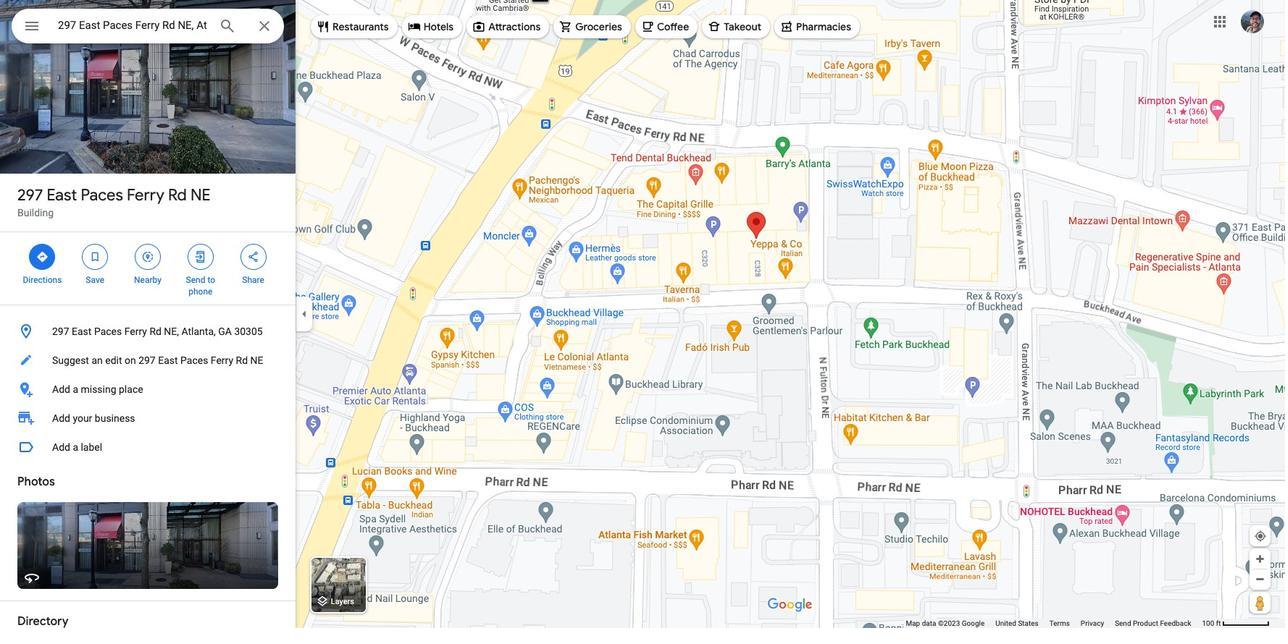 Task type: describe. For each thing, give the bounding box(es) containing it.
 search field
[[12, 9, 284, 46]]

photos
[[17, 475, 55, 490]]


[[89, 249, 102, 265]]

privacy
[[1081, 620, 1104, 628]]

add for add your business
[[52, 413, 70, 424]]

footer inside google maps 'element'
[[906, 619, 1202, 629]]

place
[[119, 384, 143, 396]]

add for add a label
[[52, 442, 70, 453]]

google maps element
[[0, 0, 1285, 629]]

east for ne,
[[72, 326, 92, 338]]

show your location image
[[1254, 530, 1267, 543]]

a for missing
[[73, 384, 78, 396]]

suggest an edit on 297 east paces ferry rd ne button
[[0, 346, 296, 375]]

add a label button
[[0, 433, 296, 462]]

nearby
[[134, 275, 161, 285]]

297 east paces ferry rd ne, atlanta, ga 30305 button
[[0, 317, 296, 346]]

takeout
[[724, 20, 761, 33]]

add a missing place button
[[0, 375, 296, 404]]

hotels button
[[402, 9, 462, 44]]

add a label
[[52, 442, 102, 453]]

pharmacies
[[796, 20, 851, 33]]

restaurants button
[[311, 9, 397, 44]]

297 east paces ferry rd ne main content
[[0, 0, 296, 629]]

suggest
[[52, 355, 89, 367]]

restaurants
[[332, 20, 389, 33]]


[[36, 249, 49, 265]]

share
[[242, 275, 264, 285]]

rd for ne
[[168, 185, 187, 206]]

zoom out image
[[1255, 574, 1265, 585]]

30305
[[234, 326, 263, 338]]

add your business
[[52, 413, 135, 424]]

add a missing place
[[52, 384, 143, 396]]

save
[[86, 275, 104, 285]]

attractions button
[[467, 9, 549, 44]]

ft
[[1216, 620, 1221, 628]]

on
[[125, 355, 136, 367]]

2 vertical spatial east
[[158, 355, 178, 367]]

takeout button
[[702, 9, 770, 44]]

atlanta,
[[181, 326, 216, 338]]

2 vertical spatial ferry
[[211, 355, 233, 367]]

attractions
[[488, 20, 541, 33]]

hotels
[[424, 20, 454, 33]]

business
[[95, 413, 135, 424]]

send product feedback button
[[1115, 619, 1191, 629]]

ne inside 297 east paces ferry rd ne building
[[190, 185, 211, 206]]

directions
[[23, 275, 62, 285]]

east for ne
[[47, 185, 77, 206]]

2 horizontal spatial rd
[[236, 355, 248, 367]]

suggest an edit on 297 east paces ferry rd ne
[[52, 355, 263, 367]]

ne inside button
[[250, 355, 263, 367]]

map
[[906, 620, 920, 628]]

feedback
[[1160, 620, 1191, 628]]

rd for ne,
[[149, 326, 161, 338]]

send to phone
[[186, 275, 215, 297]]



Task type: locate. For each thing, give the bounding box(es) containing it.
297 east paces ferry rd ne building
[[17, 185, 211, 219]]

1 add from the top
[[52, 384, 70, 396]]

2 vertical spatial 297
[[138, 355, 156, 367]]

building
[[17, 207, 54, 219]]

2 vertical spatial add
[[52, 442, 70, 453]]

show street view coverage image
[[1250, 593, 1271, 614]]

missing
[[81, 384, 116, 396]]

east up the building
[[47, 185, 77, 206]]

add your business link
[[0, 404, 296, 433]]

send left the product
[[1115, 620, 1131, 628]]

0 vertical spatial ne
[[190, 185, 211, 206]]

phone
[[188, 287, 213, 297]]

ferry up 
[[127, 185, 164, 206]]

1 vertical spatial send
[[1115, 620, 1131, 628]]

a
[[73, 384, 78, 396], [73, 442, 78, 453]]

your
[[73, 413, 92, 424]]

1 vertical spatial east
[[72, 326, 92, 338]]

ferry for ne,
[[124, 326, 147, 338]]

1 vertical spatial a
[[73, 442, 78, 453]]

united
[[995, 620, 1016, 628]]

297 inside 297 east paces ferry rd ne building
[[17, 185, 43, 206]]

add
[[52, 384, 70, 396], [52, 413, 70, 424], [52, 442, 70, 453]]

add left the your
[[52, 413, 70, 424]]

google account: cj baylor  
(christian.baylor@adept.ai) image
[[1241, 10, 1264, 33]]

east inside 297 east paces ferry rd ne building
[[47, 185, 77, 206]]

ferry
[[127, 185, 164, 206], [124, 326, 147, 338], [211, 355, 233, 367]]

297 east paces ferry rd ne, atlanta, ga 30305
[[52, 326, 263, 338]]

a left 'missing'
[[73, 384, 78, 396]]

united states
[[995, 620, 1039, 628]]

east
[[47, 185, 77, 206], [72, 326, 92, 338], [158, 355, 178, 367]]

ferry down the ga
[[211, 355, 233, 367]]

297
[[17, 185, 43, 206], [52, 326, 69, 338], [138, 355, 156, 367]]

rd
[[168, 185, 187, 206], [149, 326, 161, 338], [236, 355, 248, 367]]

product
[[1133, 620, 1158, 628]]

google
[[962, 620, 985, 628]]

1 vertical spatial 297
[[52, 326, 69, 338]]

2 vertical spatial rd
[[236, 355, 248, 367]]

united states button
[[995, 619, 1039, 629]]


[[247, 249, 260, 265]]

paces inside 297 east paces ferry rd ne building
[[81, 185, 123, 206]]

0 vertical spatial rd
[[168, 185, 187, 206]]

0 vertical spatial add
[[52, 384, 70, 396]]

send
[[186, 275, 205, 285], [1115, 620, 1131, 628]]

0 vertical spatial east
[[47, 185, 77, 206]]

groceries button
[[554, 9, 631, 44]]

297 East Paces Ferry Rd NE, Atlanta, GA 30305 field
[[12, 9, 284, 43]]

a for label
[[73, 442, 78, 453]]

to
[[207, 275, 215, 285]]

zoom in image
[[1255, 554, 1265, 565]]

footer containing map data ©2023 google
[[906, 619, 1202, 629]]

297 up the building
[[17, 185, 43, 206]]

data
[[922, 620, 936, 628]]

ne,
[[164, 326, 179, 338]]

2 vertical spatial paces
[[180, 355, 208, 367]]

297 right on
[[138, 355, 156, 367]]

east down ne,
[[158, 355, 178, 367]]

 button
[[12, 9, 52, 46]]

map data ©2023 google
[[906, 620, 985, 628]]

ne down 30305
[[250, 355, 263, 367]]

1 vertical spatial ne
[[250, 355, 263, 367]]

paces for ne,
[[94, 326, 122, 338]]

groceries
[[575, 20, 622, 33]]

1 horizontal spatial ne
[[250, 355, 263, 367]]

©2023
[[938, 620, 960, 628]]

0 vertical spatial 297
[[17, 185, 43, 206]]

send product feedback
[[1115, 620, 1191, 628]]

layers
[[331, 598, 354, 607]]

paces up edit
[[94, 326, 122, 338]]

send up phone
[[186, 275, 205, 285]]

label
[[81, 442, 102, 453]]

0 horizontal spatial ne
[[190, 185, 211, 206]]

send inside send to phone
[[186, 275, 205, 285]]

edit
[[105, 355, 122, 367]]

297 up "suggest"
[[52, 326, 69, 338]]


[[194, 249, 207, 265]]

1 horizontal spatial rd
[[168, 185, 187, 206]]

ferry for ne
[[127, 185, 164, 206]]


[[23, 16, 41, 36]]

send for send product feedback
[[1115, 620, 1131, 628]]

paces for ne
[[81, 185, 123, 206]]

coffee button
[[635, 9, 698, 44]]

terms
[[1049, 620, 1070, 628]]

ga
[[218, 326, 232, 338]]

east up "suggest"
[[72, 326, 92, 338]]

terms button
[[1049, 619, 1070, 629]]

1 vertical spatial ferry
[[124, 326, 147, 338]]

rd inside 297 east paces ferry rd ne building
[[168, 185, 187, 206]]

a left the label
[[73, 442, 78, 453]]

1 horizontal spatial send
[[1115, 620, 1131, 628]]

ne
[[190, 185, 211, 206], [250, 355, 263, 367]]

pharmacies button
[[774, 9, 860, 44]]

paces up 
[[81, 185, 123, 206]]

0 horizontal spatial send
[[186, 275, 205, 285]]

collapse side panel image
[[296, 306, 312, 322]]

ferry inside 297 east paces ferry rd ne building
[[127, 185, 164, 206]]

1 vertical spatial add
[[52, 413, 70, 424]]

100 ft button
[[1202, 620, 1270, 628]]

0 vertical spatial paces
[[81, 185, 123, 206]]

paces down atlanta,
[[180, 355, 208, 367]]

None field
[[58, 17, 207, 34]]

footer
[[906, 619, 1202, 629]]

0 vertical spatial ferry
[[127, 185, 164, 206]]

2 a from the top
[[73, 442, 78, 453]]

states
[[1018, 620, 1039, 628]]

297 for ne,
[[52, 326, 69, 338]]

privacy button
[[1081, 619, 1104, 629]]

0 vertical spatial a
[[73, 384, 78, 396]]

send inside button
[[1115, 620, 1131, 628]]

ferry up on
[[124, 326, 147, 338]]

0 horizontal spatial 297
[[17, 185, 43, 206]]

1 vertical spatial paces
[[94, 326, 122, 338]]

add left the label
[[52, 442, 70, 453]]

297 for ne
[[17, 185, 43, 206]]

0 horizontal spatial rd
[[149, 326, 161, 338]]

none field inside 297 east paces ferry rd ne, atlanta, ga 30305 field
[[58, 17, 207, 34]]

100 ft
[[1202, 620, 1221, 628]]

ne up 
[[190, 185, 211, 206]]

3 add from the top
[[52, 442, 70, 453]]

2 horizontal spatial 297
[[138, 355, 156, 367]]

2 add from the top
[[52, 413, 70, 424]]

coffee
[[657, 20, 689, 33]]

0 vertical spatial send
[[186, 275, 205, 285]]

add for add a missing place
[[52, 384, 70, 396]]

send for send to phone
[[186, 275, 205, 285]]

actions for 297 east paces ferry rd ne region
[[0, 233, 296, 305]]

100
[[1202, 620, 1214, 628]]

1 vertical spatial rd
[[149, 326, 161, 338]]

paces
[[81, 185, 123, 206], [94, 326, 122, 338], [180, 355, 208, 367]]

1 horizontal spatial 297
[[52, 326, 69, 338]]

an
[[92, 355, 103, 367]]


[[141, 249, 154, 265]]

add down "suggest"
[[52, 384, 70, 396]]

1 a from the top
[[73, 384, 78, 396]]



Task type: vqa. For each thing, say whether or not it's contained in the screenshot.


